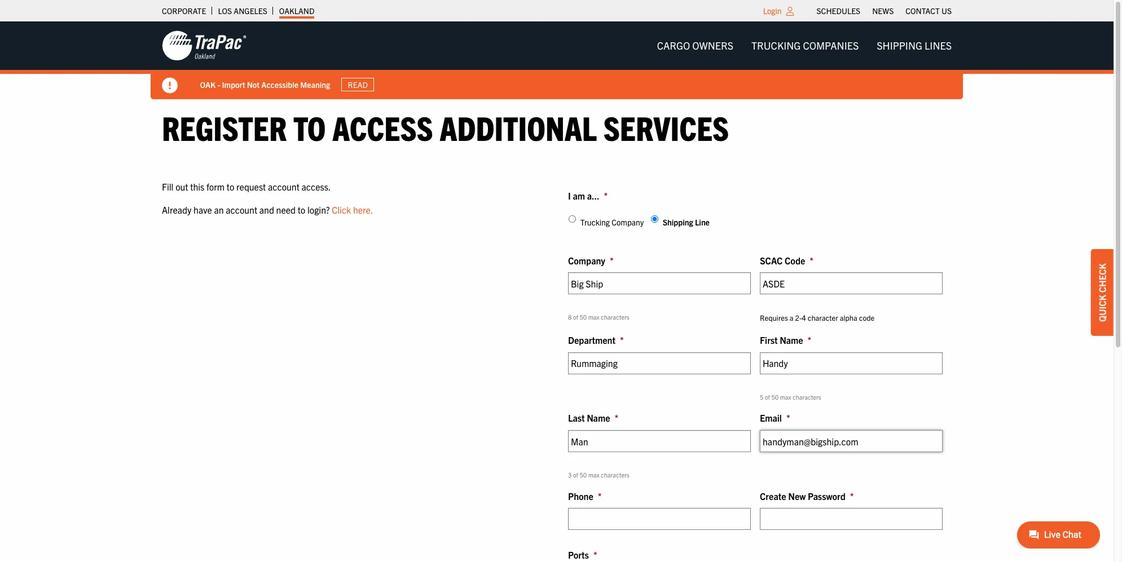 Task type: vqa. For each thing, say whether or not it's contained in the screenshot.
Customer
no



Task type: locate. For each thing, give the bounding box(es) containing it.
shipping inside register to access additional services main content
[[663, 217, 694, 228]]

* right email at the bottom of page
[[787, 413, 791, 424]]

characters for last name *
[[601, 471, 630, 479]]

menu bar containing cargo owners
[[648, 34, 961, 57]]

menu bar containing schedules
[[811, 3, 958, 19]]

read link
[[342, 78, 375, 92]]

trucking companies
[[752, 39, 859, 52]]

account up need
[[268, 181, 300, 192]]

requires a 2-4 character alpha code
[[760, 314, 875, 323]]

1 vertical spatial 50
[[772, 393, 779, 401]]

schedules link
[[817, 3, 861, 19]]

1 vertical spatial max
[[781, 393, 792, 401]]

company *
[[568, 255, 614, 266]]

company down "trucking company" option
[[568, 255, 606, 266]]

alpha
[[840, 314, 858, 323]]

of right 5 at bottom
[[765, 393, 771, 401]]

phone *
[[568, 491, 602, 502]]

0 vertical spatial account
[[268, 181, 300, 192]]

0 vertical spatial name
[[780, 335, 804, 346]]

1 vertical spatial name
[[587, 413, 610, 424]]

1 vertical spatial trucking
[[581, 217, 610, 228]]

1 horizontal spatial shipping
[[877, 39, 923, 52]]

0 vertical spatial company
[[612, 217, 644, 228]]

characters up department *
[[601, 314, 630, 321]]

1 vertical spatial menu bar
[[648, 34, 961, 57]]

0 vertical spatial shipping
[[877, 39, 923, 52]]

0 horizontal spatial shipping
[[663, 217, 694, 228]]

oakland link
[[279, 3, 315, 19]]

50 for last
[[580, 471, 587, 479]]

schedules
[[817, 6, 861, 16]]

not
[[247, 79, 260, 90]]

name
[[780, 335, 804, 346], [587, 413, 610, 424]]

cargo
[[657, 39, 691, 52]]

max
[[589, 314, 600, 321], [781, 393, 792, 401], [589, 471, 600, 479]]

of right 8
[[573, 314, 579, 321]]

corporate link
[[162, 3, 206, 19]]

1 vertical spatial shipping
[[663, 217, 694, 228]]

0 vertical spatial menu bar
[[811, 3, 958, 19]]

company left the shipping line option at the top of page
[[612, 217, 644, 228]]

code
[[860, 314, 875, 323]]

login link
[[764, 6, 782, 16]]

requires
[[760, 314, 789, 323]]

click here. link
[[332, 204, 373, 216]]

character
[[808, 314, 839, 323]]

trucking inside register to access additional services main content
[[581, 217, 610, 228]]

accessible
[[262, 79, 299, 90]]

scac code *
[[760, 255, 814, 266]]

read
[[348, 80, 368, 90]]

max up phone *
[[589, 471, 600, 479]]

Shipping Line radio
[[651, 216, 659, 223]]

5 of 50 max characters
[[760, 393, 822, 401]]

* right code
[[810, 255, 814, 266]]

None text field
[[760, 273, 943, 295], [568, 353, 751, 375], [568, 431, 751, 453], [760, 431, 943, 453], [760, 273, 943, 295], [568, 353, 751, 375], [568, 431, 751, 453], [760, 431, 943, 453]]

0 horizontal spatial company
[[568, 255, 606, 266]]

account right the an at the left top of the page
[[226, 204, 258, 216]]

access
[[333, 107, 433, 148]]

login
[[764, 6, 782, 16]]

quick check link
[[1092, 249, 1114, 336]]

trucking down login
[[752, 39, 801, 52]]

of for first name
[[765, 393, 771, 401]]

contact us
[[906, 6, 952, 16]]

name down a
[[780, 335, 804, 346]]

additional
[[440, 107, 597, 148]]

none password field inside register to access additional services main content
[[760, 509, 943, 531]]

shipping for shipping line
[[663, 217, 694, 228]]

to
[[294, 107, 326, 148], [227, 181, 234, 192], [298, 204, 306, 216]]

0 vertical spatial to
[[294, 107, 326, 148]]

characters up phone *
[[601, 471, 630, 479]]

5
[[760, 393, 764, 401]]

1 horizontal spatial account
[[268, 181, 300, 192]]

shipping right the shipping line option at the top of page
[[663, 217, 694, 228]]

and
[[260, 204, 274, 216]]

corporate
[[162, 6, 206, 16]]

0 horizontal spatial trucking
[[581, 217, 610, 228]]

0 vertical spatial of
[[573, 314, 579, 321]]

banner
[[0, 21, 1123, 99]]

of right 3
[[573, 471, 579, 479]]

shipping inside menu bar
[[877, 39, 923, 52]]

4
[[802, 314, 807, 323]]

1 horizontal spatial trucking
[[752, 39, 801, 52]]

to right the form
[[227, 181, 234, 192]]

* right 'password'
[[851, 491, 854, 502]]

2 vertical spatial max
[[589, 471, 600, 479]]

2 vertical spatial of
[[573, 471, 579, 479]]

companies
[[804, 39, 859, 52]]

None password field
[[760, 509, 943, 531]]

* down requires a 2-4 character alpha code
[[808, 335, 812, 346]]

max up email *
[[781, 393, 792, 401]]

50 for first
[[772, 393, 779, 401]]

company
[[612, 217, 644, 228], [568, 255, 606, 266]]

0 vertical spatial characters
[[601, 314, 630, 321]]

light image
[[787, 7, 795, 16]]

menu bar inside banner
[[648, 34, 961, 57]]

register to access additional services main content
[[151, 107, 964, 563]]

3 of 50 max characters
[[568, 471, 630, 479]]

of
[[573, 314, 579, 321], [765, 393, 771, 401], [573, 471, 579, 479]]

1 horizontal spatial name
[[780, 335, 804, 346]]

0 vertical spatial trucking
[[752, 39, 801, 52]]

trucking
[[752, 39, 801, 52], [581, 217, 610, 228]]

2 vertical spatial characters
[[601, 471, 630, 479]]

characters right 5 at bottom
[[793, 393, 822, 401]]

characters
[[601, 314, 630, 321], [793, 393, 822, 401], [601, 471, 630, 479]]

1 vertical spatial characters
[[793, 393, 822, 401]]

meaning
[[301, 79, 331, 90]]

2 vertical spatial to
[[298, 204, 306, 216]]

to right need
[[298, 204, 306, 216]]

0 vertical spatial max
[[589, 314, 600, 321]]

* down trucking company
[[610, 255, 614, 266]]

phone
[[568, 491, 594, 502]]

50 right 8
[[580, 314, 587, 321]]

1 vertical spatial of
[[765, 393, 771, 401]]

of for company
[[573, 314, 579, 321]]

name right the last in the bottom of the page
[[587, 413, 610, 424]]

*
[[604, 190, 608, 201], [610, 255, 614, 266], [810, 255, 814, 266], [620, 335, 624, 346], [808, 335, 812, 346], [615, 413, 619, 424], [787, 413, 791, 424], [598, 491, 602, 502], [851, 491, 854, 502], [594, 550, 598, 561]]

a
[[790, 314, 794, 323]]

max up department
[[589, 314, 600, 321]]

50 right 3
[[580, 471, 587, 479]]

quick check
[[1097, 263, 1109, 322]]

menu bar
[[811, 3, 958, 19], [648, 34, 961, 57]]

name for last name
[[587, 413, 610, 424]]

name for first name
[[780, 335, 804, 346]]

news
[[873, 6, 894, 16]]

50 right 5 at bottom
[[772, 393, 779, 401]]

0 horizontal spatial name
[[587, 413, 610, 424]]

2 vertical spatial 50
[[580, 471, 587, 479]]

shipping down news link
[[877, 39, 923, 52]]

banner containing cargo owners
[[0, 21, 1123, 99]]

oakland image
[[162, 30, 247, 62]]

already
[[162, 204, 192, 216]]

last name *
[[568, 413, 619, 424]]

first name *
[[760, 335, 812, 346]]

3
[[568, 471, 572, 479]]

account
[[268, 181, 300, 192], [226, 204, 258, 216]]

0 vertical spatial 50
[[580, 314, 587, 321]]

trucking inside banner
[[752, 39, 801, 52]]

email
[[760, 413, 782, 424]]

50
[[580, 314, 587, 321], [772, 393, 779, 401], [580, 471, 587, 479]]

characters for first name *
[[793, 393, 822, 401]]

to down meaning
[[294, 107, 326, 148]]

create
[[760, 491, 787, 502]]

None text field
[[568, 273, 751, 295], [760, 353, 943, 375], [568, 509, 751, 531], [568, 273, 751, 295], [760, 353, 943, 375], [568, 509, 751, 531]]

1 vertical spatial account
[[226, 204, 258, 216]]

shipping lines
[[877, 39, 952, 52]]

ports
[[568, 550, 589, 561]]

8 of 50 max characters
[[568, 314, 630, 321]]

trucking right "trucking company" option
[[581, 217, 610, 228]]



Task type: describe. For each thing, give the bounding box(es) containing it.
* right the last in the bottom of the page
[[615, 413, 619, 424]]

cargo owners link
[[648, 34, 743, 57]]

oak - import not accessible meaning
[[200, 79, 331, 90]]

solid image
[[162, 78, 178, 94]]

oakland
[[279, 6, 315, 16]]

request
[[237, 181, 266, 192]]

8
[[568, 314, 572, 321]]

login?
[[308, 204, 330, 216]]

click
[[332, 204, 351, 216]]

fill out this form to request account access.
[[162, 181, 331, 192]]

contact us link
[[906, 3, 952, 19]]

password
[[808, 491, 846, 502]]

import
[[222, 79, 246, 90]]

characters for company *
[[601, 314, 630, 321]]

am
[[573, 190, 585, 201]]

-
[[218, 79, 221, 90]]

2-
[[796, 314, 802, 323]]

services
[[604, 107, 729, 148]]

news link
[[873, 3, 894, 19]]

out
[[176, 181, 188, 192]]

shipping line
[[663, 217, 710, 228]]

max for company
[[589, 314, 600, 321]]

ports *
[[568, 550, 598, 561]]

i am a... *
[[568, 190, 608, 201]]

0 horizontal spatial account
[[226, 204, 258, 216]]

1 horizontal spatial company
[[612, 217, 644, 228]]

here.
[[353, 204, 373, 216]]

1 vertical spatial company
[[568, 255, 606, 266]]

shipping for shipping lines
[[877, 39, 923, 52]]

lines
[[925, 39, 952, 52]]

of for last name
[[573, 471, 579, 479]]

angeles
[[234, 6, 267, 16]]

* right ports
[[594, 550, 598, 561]]

los
[[218, 6, 232, 16]]

first
[[760, 335, 778, 346]]

max for last
[[589, 471, 600, 479]]

max for first
[[781, 393, 792, 401]]

line
[[695, 217, 710, 228]]

* right the phone
[[598, 491, 602, 502]]

* right department
[[620, 335, 624, 346]]

have
[[194, 204, 212, 216]]

register
[[162, 107, 287, 148]]

shipping lines link
[[868, 34, 961, 57]]

trucking for trucking company
[[581, 217, 610, 228]]

1 vertical spatial to
[[227, 181, 234, 192]]

Trucking Company radio
[[569, 216, 576, 223]]

us
[[942, 6, 952, 16]]

oak
[[200, 79, 216, 90]]

50 for company
[[580, 314, 587, 321]]

trucking for trucking companies
[[752, 39, 801, 52]]

access.
[[302, 181, 331, 192]]

check
[[1097, 263, 1109, 293]]

trucking company
[[581, 217, 644, 228]]

contact
[[906, 6, 940, 16]]

department *
[[568, 335, 624, 346]]

need
[[276, 204, 296, 216]]

an
[[214, 204, 224, 216]]

last
[[568, 413, 585, 424]]

los angeles link
[[218, 3, 267, 19]]

owners
[[693, 39, 734, 52]]

scac
[[760, 255, 783, 266]]

trucking companies link
[[743, 34, 868, 57]]

already have an account and need to login? click here.
[[162, 204, 373, 216]]

los angeles
[[218, 6, 267, 16]]

form
[[207, 181, 225, 192]]

create new password *
[[760, 491, 854, 502]]

department
[[568, 335, 616, 346]]

* right 'a...'
[[604, 190, 608, 201]]

this
[[190, 181, 205, 192]]

fill
[[162, 181, 174, 192]]

register to access additional services
[[162, 107, 729, 148]]

code
[[785, 255, 806, 266]]

quick
[[1097, 295, 1109, 322]]

i
[[568, 190, 571, 201]]

a...
[[587, 190, 600, 201]]

cargo owners
[[657, 39, 734, 52]]



